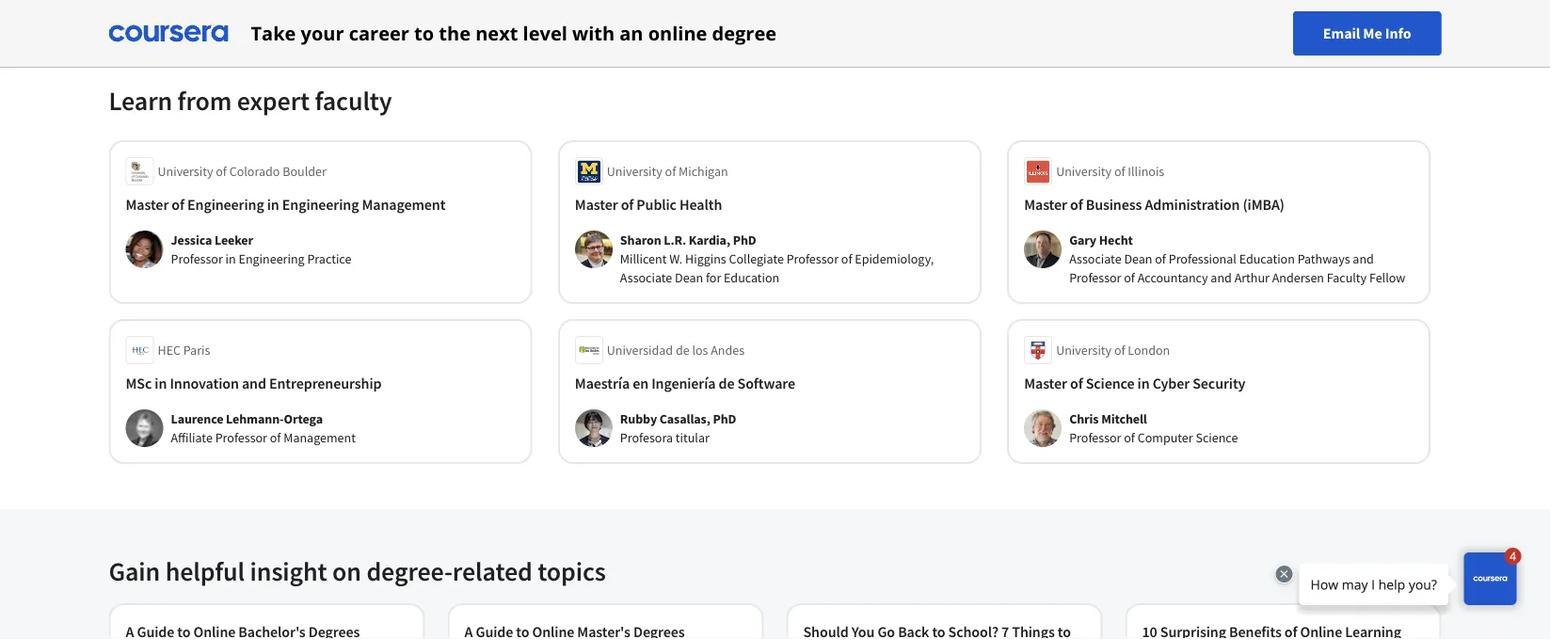 Task type: locate. For each thing, give the bounding box(es) containing it.
helpful
[[165, 555, 245, 588]]

2 vertical spatial and
[[242, 374, 266, 393]]

de
[[676, 342, 690, 359], [719, 374, 735, 393]]

colorado
[[229, 163, 280, 180]]

in inside 'jessica leeker professor in engineering practice'
[[226, 250, 236, 267]]

master of science in cyber security
[[1024, 374, 1246, 393]]

professor down lehmann-
[[215, 429, 267, 446]]

of up gary at the top
[[1070, 195, 1083, 214]]

gain
[[109, 555, 160, 588]]

0 horizontal spatial and
[[242, 374, 266, 393]]

coursera image
[[109, 18, 228, 48]]

science
[[1086, 374, 1135, 393], [1196, 429, 1238, 446]]

dean
[[1124, 250, 1153, 267], [675, 269, 703, 286]]

1 horizontal spatial and
[[1211, 269, 1232, 286]]

professor down gary at the top
[[1070, 269, 1122, 286]]

de left los
[[676, 342, 690, 359]]

and up lehmann-
[[242, 374, 266, 393]]

de down andes
[[719, 374, 735, 393]]

0 vertical spatial dean
[[1124, 250, 1153, 267]]

engineering down leeker
[[239, 250, 305, 267]]

andes
[[711, 342, 745, 359]]

university of illinois
[[1056, 163, 1165, 180]]

health
[[680, 195, 722, 214]]

rubby
[[620, 410, 657, 427]]

in
[[267, 195, 279, 214], [226, 250, 236, 267], [155, 374, 167, 393], [1138, 374, 1150, 393]]

professor down chris
[[1070, 429, 1122, 446]]

professor inside 'jessica leeker professor in engineering practice'
[[171, 250, 223, 267]]

master for master of business administration (imba)
[[1024, 195, 1067, 214]]

education
[[1240, 250, 1295, 267], [724, 269, 780, 286]]

in left the cyber on the right
[[1138, 374, 1150, 393]]

university up master of science in cyber security
[[1056, 342, 1112, 359]]

0 vertical spatial phd
[[733, 232, 757, 249]]

casallas,
[[660, 410, 711, 427]]

0 horizontal spatial science
[[1086, 374, 1135, 393]]

1 vertical spatial management
[[284, 429, 356, 446]]

career
[[349, 20, 409, 46]]

illinois
[[1128, 163, 1165, 180]]

1 horizontal spatial management
[[362, 195, 446, 214]]

accountancy
[[1138, 269, 1208, 286]]

your
[[301, 20, 344, 46]]

engineering for of
[[282, 195, 359, 214]]

0 horizontal spatial education
[[724, 269, 780, 286]]

1 horizontal spatial associate
[[1070, 250, 1122, 267]]

gary hecht associate dean of professional education pathways and professor of accountancy and arthur andersen faculty fellow
[[1070, 232, 1406, 286]]

fellow
[[1370, 269, 1406, 286]]

(imba)
[[1243, 195, 1285, 214]]

next testimonial element
[[1374, 0, 1419, 281]]

london
[[1128, 342, 1170, 359]]

next
[[476, 20, 518, 46]]

0 horizontal spatial associate
[[620, 269, 672, 286]]

2 horizontal spatial and
[[1353, 250, 1374, 267]]

engineering down 'boulder'
[[282, 195, 359, 214]]

of down hecht
[[1124, 269, 1135, 286]]

w.
[[670, 250, 683, 267]]

universidad de los andes
[[607, 342, 745, 359]]

of inside laurence lehmann-ortega affiliate professor of management
[[270, 429, 281, 446]]

hec
[[158, 342, 181, 359]]

0 horizontal spatial de
[[676, 342, 690, 359]]

associate inside sharon l.r. kardia, phd millicent w. higgins collegiate professor of epidemiology, associate dean for education
[[620, 269, 672, 286]]

0 horizontal spatial management
[[284, 429, 356, 446]]

professor right collegiate at top
[[787, 250, 839, 267]]

in down the colorado
[[267, 195, 279, 214]]

university up jessica
[[158, 163, 213, 180]]

associate inside gary hecht associate dean of professional education pathways and professor of accountancy and arthur andersen faculty fellow
[[1070, 250, 1122, 267]]

1 vertical spatial associate
[[620, 269, 672, 286]]

in down leeker
[[226, 250, 236, 267]]

of up jessica
[[172, 195, 184, 214]]

of down mitchell
[[1124, 429, 1135, 446]]

the
[[439, 20, 471, 46]]

science right computer
[[1196, 429, 1238, 446]]

1 horizontal spatial education
[[1240, 250, 1295, 267]]

0 vertical spatial associate
[[1070, 250, 1122, 267]]

associate down millicent
[[620, 269, 672, 286]]

kardia,
[[689, 232, 731, 249]]

1 horizontal spatial dean
[[1124, 250, 1153, 267]]

science down university of london
[[1086, 374, 1135, 393]]

phd up collegiate at top
[[733, 232, 757, 249]]

insight
[[250, 555, 327, 588]]

master of engineering in engineering management link
[[126, 193, 515, 216]]

hecht
[[1099, 232, 1133, 249]]

of down lehmann-
[[270, 429, 281, 446]]

email me info
[[1323, 24, 1412, 43]]

professor down jessica
[[171, 250, 223, 267]]

0 vertical spatial science
[[1086, 374, 1135, 393]]

master of science in cyber security link
[[1024, 372, 1414, 394]]

explore all articles link
[[1321, 562, 1442, 581]]

0 vertical spatial education
[[1240, 250, 1295, 267]]

1 vertical spatial education
[[724, 269, 780, 286]]

1 vertical spatial science
[[1196, 429, 1238, 446]]

innovation
[[170, 374, 239, 393]]

engineering inside 'jessica leeker professor in engineering practice'
[[239, 250, 305, 267]]

management inside laurence lehmann-ortega affiliate professor of management
[[284, 429, 356, 446]]

from
[[178, 84, 232, 117]]

mitchell
[[1102, 410, 1147, 427]]

1 vertical spatial de
[[719, 374, 735, 393]]

0 vertical spatial and
[[1353, 250, 1374, 267]]

of
[[216, 163, 227, 180], [665, 163, 676, 180], [1114, 163, 1125, 180], [172, 195, 184, 214], [621, 195, 634, 214], [1070, 195, 1083, 214], [841, 250, 852, 267], [1155, 250, 1166, 267], [1124, 269, 1135, 286], [1114, 342, 1125, 359], [1070, 374, 1083, 393], [270, 429, 281, 446], [1124, 429, 1135, 446]]

0 horizontal spatial dean
[[675, 269, 703, 286]]

1 vertical spatial and
[[1211, 269, 1232, 286]]

dean down hecht
[[1124, 250, 1153, 267]]

associate down gary at the top
[[1070, 250, 1122, 267]]

professor
[[171, 250, 223, 267], [787, 250, 839, 267], [1070, 269, 1122, 286], [215, 429, 267, 446], [1070, 429, 1122, 446]]

university up business
[[1056, 163, 1112, 180]]

and down professional
[[1211, 269, 1232, 286]]

in for master of science in cyber security
[[1138, 374, 1150, 393]]

university
[[158, 163, 213, 180], [607, 163, 663, 180], [1056, 163, 1112, 180], [1056, 342, 1112, 359]]

collegiate
[[729, 250, 784, 267]]

affiliate
[[171, 429, 213, 446]]

university up the master of public health
[[607, 163, 663, 180]]

in right msc
[[155, 374, 167, 393]]

university of london
[[1056, 342, 1170, 359]]

jessica
[[171, 232, 212, 249]]

l.r.
[[664, 232, 686, 249]]

epidemiology,
[[855, 250, 934, 267]]

education up arthur on the top right of page
[[1240, 250, 1295, 267]]

1 vertical spatial phd
[[713, 410, 737, 427]]

dean down w. at the left of page
[[675, 269, 703, 286]]

1 vertical spatial dean
[[675, 269, 703, 286]]

and up 'faculty'
[[1353, 250, 1374, 267]]

education inside gary hecht associate dean of professional education pathways and professor of accountancy and arthur andersen faculty fellow
[[1240, 250, 1295, 267]]

1 horizontal spatial science
[[1196, 429, 1238, 446]]

ortega
[[284, 410, 323, 427]]

jessica leeker professor in engineering practice
[[171, 232, 351, 267]]

in for master of engineering in engineering management
[[267, 195, 279, 214]]

sharon
[[620, 232, 661, 249]]

professor inside gary hecht associate dean of professional education pathways and professor of accountancy and arthur andersen faculty fellow
[[1070, 269, 1122, 286]]

master of engineering in engineering management
[[126, 195, 446, 214]]

master of public health link
[[575, 193, 965, 216]]

administration
[[1145, 195, 1240, 214]]

maestría en ingeniería de software link
[[575, 372, 965, 394]]

articles
[[1393, 562, 1442, 581]]

university of colorado boulder
[[158, 163, 326, 180]]

education down collegiate at top
[[724, 269, 780, 286]]

phd right casallas,
[[713, 410, 737, 427]]

chris
[[1070, 410, 1099, 427]]

professor inside laurence lehmann-ortega affiliate professor of management
[[215, 429, 267, 446]]

science inside chris mitchell professor of computer science
[[1196, 429, 1238, 446]]

previous testimonial element
[[131, 0, 177, 281]]

master for master of engineering in engineering management
[[126, 195, 169, 214]]

associate
[[1070, 250, 1122, 267], [620, 269, 672, 286]]

of left epidemiology,
[[841, 250, 852, 267]]

take
[[251, 20, 296, 46]]

higgins
[[685, 250, 726, 267]]



Task type: vqa. For each thing, say whether or not it's contained in the screenshot.


Task type: describe. For each thing, give the bounding box(es) containing it.
university for engineering
[[158, 163, 213, 180]]

sharon l.r. kardia, phd millicent w. higgins collegiate professor of epidemiology, associate dean for education
[[620, 232, 934, 286]]

business
[[1086, 195, 1142, 214]]

in for jessica leeker professor in engineering practice
[[226, 250, 236, 267]]

me
[[1363, 24, 1383, 43]]

with
[[572, 20, 615, 46]]

professional
[[1169, 250, 1237, 267]]

practice
[[307, 250, 351, 267]]

professor inside chris mitchell professor of computer science
[[1070, 429, 1122, 446]]

laurence
[[171, 410, 223, 427]]

faculty
[[315, 84, 392, 117]]

of left the public at top left
[[621, 195, 634, 214]]

email
[[1323, 24, 1361, 43]]

of inside sharon l.r. kardia, phd millicent w. higgins collegiate professor of epidemiology, associate dean for education
[[841, 250, 852, 267]]

master of business administration (imba)
[[1024, 195, 1285, 214]]

in inside 'link'
[[155, 374, 167, 393]]

0 vertical spatial de
[[676, 342, 690, 359]]

public
[[637, 195, 677, 214]]

explore
[[1321, 562, 1371, 581]]

chris mitchell professor of computer science
[[1070, 410, 1238, 446]]

dean inside gary hecht associate dean of professional education pathways and professor of accountancy and arthur andersen faculty fellow
[[1124, 250, 1153, 267]]

take your career to the next level with an online degree
[[251, 20, 777, 46]]

universidad
[[607, 342, 673, 359]]

info
[[1385, 24, 1412, 43]]

of up chris
[[1070, 374, 1083, 393]]

profesora
[[620, 429, 673, 446]]

1 horizontal spatial de
[[719, 374, 735, 393]]

of up accountancy
[[1155, 250, 1166, 267]]

cyber
[[1153, 374, 1190, 393]]

topics
[[538, 555, 606, 588]]

en
[[633, 374, 649, 393]]

lehmann-
[[226, 410, 284, 427]]

andersen
[[1272, 269, 1325, 286]]

of left london
[[1114, 342, 1125, 359]]

hec paris
[[158, 342, 210, 359]]

ingeniería
[[652, 374, 716, 393]]

msc in innovation and entrepreneurship
[[126, 374, 382, 393]]

arthur
[[1235, 269, 1270, 286]]

expert
[[237, 84, 310, 117]]

degree
[[712, 20, 777, 46]]

phd inside sharon l.r. kardia, phd millicent w. higgins collegiate professor of epidemiology, associate dean for education
[[733, 232, 757, 249]]

rubby casallas, phd profesora titular
[[620, 410, 737, 446]]

of left michigan
[[665, 163, 676, 180]]

pathways
[[1298, 250, 1350, 267]]

dean inside sharon l.r. kardia, phd millicent w. higgins collegiate professor of epidemiology, associate dean for education
[[675, 269, 703, 286]]

maestría en ingeniería de software
[[575, 374, 796, 393]]

and inside 'link'
[[242, 374, 266, 393]]

learn from expert faculty
[[109, 84, 392, 117]]

education inside sharon l.r. kardia, phd millicent w. higgins collegiate professor of epidemiology, associate dean for education
[[724, 269, 780, 286]]

of left the colorado
[[216, 163, 227, 180]]

level
[[523, 20, 567, 46]]

gary
[[1070, 232, 1097, 249]]

millicent
[[620, 250, 667, 267]]

professor inside sharon l.r. kardia, phd millicent w. higgins collegiate professor of epidemiology, associate dean for education
[[787, 250, 839, 267]]

maestría
[[575, 374, 630, 393]]

online
[[648, 20, 707, 46]]

on
[[332, 555, 361, 588]]

msc in innovation and entrepreneurship link
[[126, 372, 515, 394]]

an
[[620, 20, 643, 46]]

learn
[[109, 84, 172, 117]]

university for business
[[1056, 163, 1112, 180]]

0 vertical spatial management
[[362, 195, 446, 214]]

gain helpful insight on degree-related topics
[[109, 555, 606, 588]]

related
[[453, 555, 533, 588]]

science inside master of science in cyber security link
[[1086, 374, 1135, 393]]

entrepreneurship
[[269, 374, 382, 393]]

faculty
[[1327, 269, 1367, 286]]

of inside chris mitchell professor of computer science
[[1124, 429, 1135, 446]]

for
[[706, 269, 721, 286]]

to
[[414, 20, 434, 46]]

paris
[[183, 342, 210, 359]]

engineering for leeker
[[239, 250, 305, 267]]

laurence lehmann-ortega affiliate professor of management
[[171, 410, 356, 446]]

master of business administration (imba) link
[[1024, 193, 1414, 216]]

master of public health
[[575, 195, 722, 214]]

michigan
[[679, 163, 728, 180]]

master for master of science in cyber security
[[1024, 374, 1067, 393]]

boulder
[[283, 163, 326, 180]]

leeker
[[215, 232, 253, 249]]

degree-
[[367, 555, 453, 588]]

engineering up leeker
[[187, 195, 264, 214]]

university for public
[[607, 163, 663, 180]]

computer
[[1138, 429, 1193, 446]]

los
[[692, 342, 708, 359]]

msc
[[126, 374, 152, 393]]

master for master of public health
[[575, 195, 618, 214]]

security
[[1193, 374, 1246, 393]]

titular
[[676, 429, 710, 446]]

phd inside "rubby casallas, phd profesora titular"
[[713, 410, 737, 427]]

all
[[1374, 562, 1390, 581]]

university of michigan
[[607, 163, 728, 180]]

university for science
[[1056, 342, 1112, 359]]

explore all articles
[[1321, 562, 1442, 581]]

of left illinois
[[1114, 163, 1125, 180]]

software
[[738, 374, 796, 393]]



